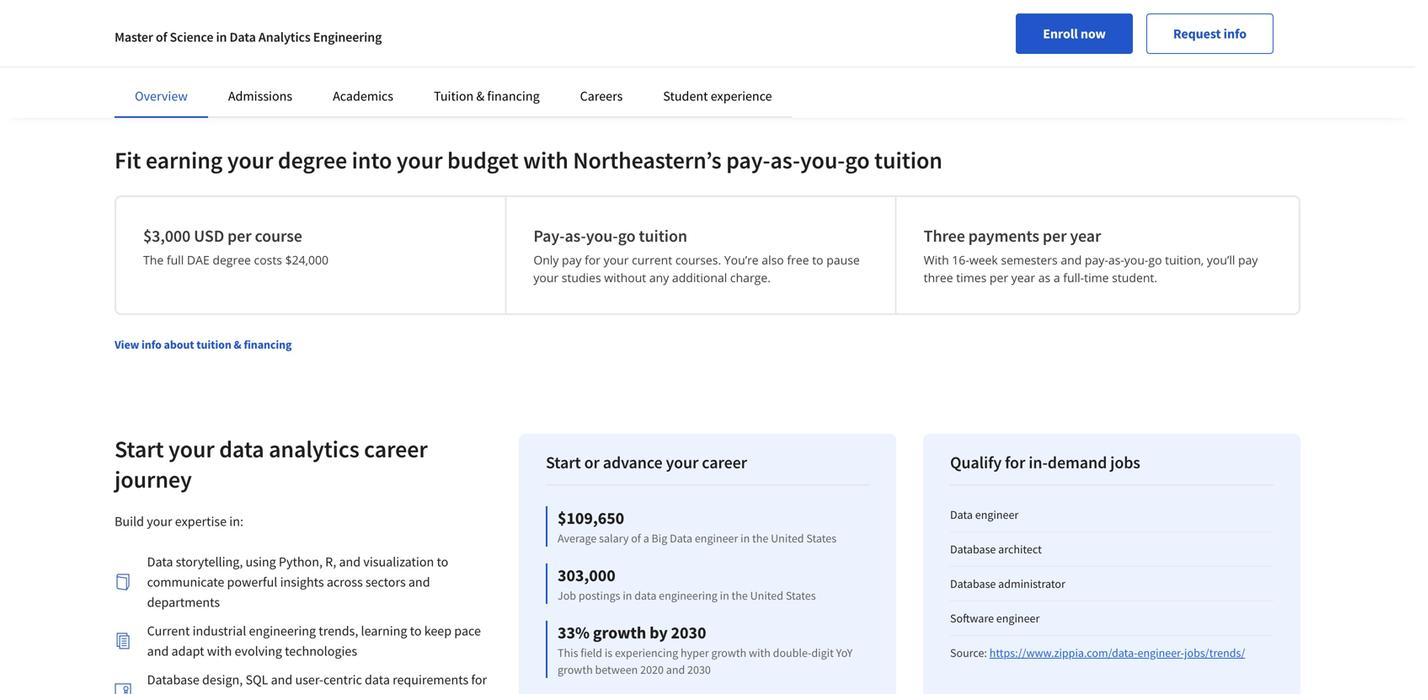 Task type: describe. For each thing, give the bounding box(es) containing it.
admission
[[178, 37, 239, 54]]

course
[[255, 225, 302, 246]]

salary
[[599, 531, 629, 546]]

yoy
[[836, 645, 853, 660]]

the
[[143, 252, 164, 268]]

pathways
[[241, 37, 298, 54]]

pay-
[[533, 225, 565, 246]]

you'll
[[1207, 252, 1235, 268]]

is
[[605, 645, 613, 660]]

powerful
[[227, 574, 277, 590]]

studies
[[562, 270, 601, 286]]

job
[[558, 588, 576, 603]]

database for database architect
[[950, 542, 996, 557]]

$109,650 average salary of a big data engineer in the united states
[[558, 508, 837, 546]]

enroll
[[1043, 25, 1078, 42]]

science
[[170, 29, 213, 45]]

average
[[558, 531, 597, 546]]

free
[[787, 252, 809, 268]]

sql
[[246, 671, 268, 688]]

design,
[[202, 671, 243, 688]]

view info about tuition & financing link
[[115, 337, 292, 352]]

https://www.zippia.com/data-
[[990, 645, 1138, 660]]

engineer for software engineer
[[996, 611, 1040, 626]]

overview
[[135, 88, 188, 104]]

request
[[1173, 25, 1221, 42]]

your right advance
[[666, 452, 699, 473]]

2 vertical spatial growth
[[558, 662, 593, 677]]

data inside start your data analytics career journey
[[219, 434, 264, 464]]

data engineer
[[950, 507, 1019, 522]]

software
[[950, 611, 994, 626]]

0 vertical spatial degree
[[278, 145, 347, 175]]

database for database administrator
[[950, 576, 996, 591]]

pace
[[454, 622, 481, 639]]

demand
[[1048, 452, 1107, 473]]

303,000 job postings in data engineering in the united states
[[558, 565, 816, 603]]

1 vertical spatial financing
[[244, 337, 292, 352]]

0 vertical spatial financing
[[487, 88, 540, 104]]

enroll now button
[[1016, 13, 1133, 54]]

platforms
[[190, 692, 245, 694]]

this
[[558, 645, 578, 660]]

departments
[[147, 594, 220, 611]]

build your expertise in:
[[115, 513, 243, 530]]

student.
[[1112, 270, 1157, 286]]

info for request
[[1224, 25, 1247, 42]]

time
[[1084, 270, 1109, 286]]

1 horizontal spatial with
[[523, 145, 568, 175]]

between
[[595, 662, 638, 677]]

expertise
[[175, 513, 227, 530]]

week
[[969, 252, 998, 268]]

start or advance your career
[[546, 452, 747, 473]]

charge.
[[730, 270, 771, 286]]

northeastern's
[[573, 145, 722, 175]]

as
[[1038, 270, 1051, 286]]

budget
[[447, 145, 519, 175]]

data inside $109,650 average salary of a big data engineer in the united states
[[670, 531, 692, 546]]

list containing $3,000 usd per course
[[115, 195, 1301, 315]]

tuition inside pay-as-you-go tuition only pay for your current courses. you're also free to pause your studies without any additional charge.
[[639, 225, 687, 246]]

per for year
[[1043, 225, 1067, 246]]

about
[[164, 337, 194, 352]]

pay inside three payments per year with 16-week semesters and pay-as-you-go tuition, you'll pay three times per year as a full-time student.
[[1238, 252, 1258, 268]]

your up without
[[604, 252, 629, 268]]

full
[[167, 252, 184, 268]]

0 vertical spatial growth
[[593, 622, 646, 643]]

three payments per year list item
[[897, 197, 1287, 313]]

with for growth
[[749, 645, 771, 660]]

source: https://www.zippia.com/data-engineer-jobs/trends/
[[950, 645, 1245, 660]]

watch
[[115, 37, 151, 54]]

pay-as-you-go tuition only pay for your current courses. you're also free to pause your studies without any additional charge.
[[533, 225, 860, 286]]

request info button
[[1146, 13, 1274, 54]]

$24,000
[[285, 252, 329, 268]]

the inside 303,000 job postings in data engineering in the united states
[[732, 588, 748, 603]]

degree inside $3,000 usd per course the full dae degree costs $24,000
[[213, 252, 251, 268]]

experiencing
[[615, 645, 678, 660]]

as- for fit earning your degree into your budget with northeastern's pay-as-you-go tuition
[[770, 145, 800, 175]]

student
[[663, 88, 708, 104]]

administrator
[[998, 576, 1065, 591]]

with
[[924, 252, 949, 268]]

experience
[[711, 88, 772, 104]]

engineering
[[313, 29, 382, 45]]

0 horizontal spatial &
[[234, 337, 241, 352]]

database design, sql and user-centric data requirements for diverse platforms
[[147, 671, 487, 694]]

for inside pay-as-you-go tuition only pay for your current courses. you're also free to pause your studies without any additional charge.
[[585, 252, 601, 268]]

pause
[[827, 252, 860, 268]]

fit earning your degree into your budget with northeastern's pay-as-you-go tuition
[[115, 145, 942, 175]]

into
[[352, 145, 392, 175]]

to inside pay-as-you-go tuition only pay for your current courses. you're also free to pause your studies without any additional charge.
[[812, 252, 823, 268]]

pay- for and
[[1085, 252, 1108, 268]]

analytics
[[269, 434, 359, 464]]

as- inside pay-as-you-go tuition only pay for your current courses. you're also free to pause your studies without any additional charge.
[[565, 225, 586, 246]]

python,
[[279, 553, 323, 570]]

architect
[[998, 542, 1042, 557]]

of inside $109,650 average salary of a big data engineer in the united states
[[631, 531, 641, 546]]

current
[[632, 252, 672, 268]]

jobs
[[1110, 452, 1140, 473]]

journey
[[115, 465, 192, 494]]

only
[[533, 252, 559, 268]]

engineer inside $109,650 average salary of a big data engineer in the united states
[[695, 531, 738, 546]]

tuition & financing link
[[434, 88, 540, 104]]

united inside $109,650 average salary of a big data engineer in the united states
[[771, 531, 804, 546]]

semesters
[[1001, 252, 1058, 268]]

1 vertical spatial growth
[[711, 645, 747, 660]]

with for industrial
[[207, 643, 232, 660]]

16-
[[952, 252, 969, 268]]

0 vertical spatial &
[[476, 88, 485, 104]]

and down the visualization
[[408, 574, 430, 590]]

and inside 33% growth by 2030 this field is experiencing hyper growth with double-digit yoy growth between 2020 and 2030
[[666, 662, 685, 677]]

dae
[[187, 252, 210, 268]]

in inside $109,650 average salary of a big data engineer in the united states
[[741, 531, 750, 546]]

communicate
[[147, 574, 224, 590]]

data inside database design, sql and user-centric data requirements for diverse platforms
[[365, 671, 390, 688]]

a inside $109,650 average salary of a big data engineer in the united states
[[643, 531, 649, 546]]

or
[[584, 452, 600, 473]]

0 vertical spatial 2030
[[671, 622, 706, 643]]

states inside $109,650 average salary of a big data engineer in the united states
[[806, 531, 837, 546]]

per for course
[[227, 225, 252, 246]]

using
[[246, 553, 276, 570]]



Task type: locate. For each thing, give the bounding box(es) containing it.
year down semesters
[[1011, 270, 1035, 286]]

& right the "tuition"
[[476, 88, 485, 104]]

to inside current industrial engineering trends, learning to keep pace and adapt with evolving technologies
[[410, 622, 422, 639]]

0 vertical spatial engineer
[[975, 507, 1019, 522]]

0 vertical spatial tuition
[[874, 145, 942, 175]]

go for three payments per year with 16-week semesters and pay-as-you-go tuition, you'll pay three times per year as a full-time student.
[[1148, 252, 1162, 268]]

states inside 303,000 job postings in data engineering in the united states
[[786, 588, 816, 603]]

academics
[[333, 88, 393, 104]]

to inside data storytelling, using python, r, and visualization to communicate powerful insights across sectors and departments
[[437, 553, 448, 570]]

start for start or advance your career
[[546, 452, 581, 473]]

0 vertical spatial data
[[219, 434, 264, 464]]

career inside start your data analytics career journey
[[364, 434, 428, 464]]

1 vertical spatial as-
[[565, 225, 586, 246]]

0 horizontal spatial a
[[643, 531, 649, 546]]

2 horizontal spatial tuition
[[874, 145, 942, 175]]

times
[[956, 270, 987, 286]]

1 horizontal spatial pay-
[[1085, 252, 1108, 268]]

2 horizontal spatial as-
[[1108, 252, 1124, 268]]

pay- down experience
[[726, 145, 770, 175]]

info right view
[[141, 337, 162, 352]]

per down 'week'
[[990, 270, 1008, 286]]

start left or
[[546, 452, 581, 473]]

career right "analytics"
[[364, 434, 428, 464]]

user-
[[295, 671, 323, 688]]

insights
[[280, 574, 324, 590]]

data inside data storytelling, using python, r, and visualization to communicate powerful insights across sectors and departments
[[147, 553, 173, 570]]

and up full-
[[1061, 252, 1082, 268]]

now
[[1081, 25, 1106, 42]]

0 horizontal spatial tuition
[[196, 337, 231, 352]]

0 horizontal spatial go
[[618, 225, 636, 246]]

and down current
[[147, 643, 169, 660]]

your down only
[[533, 270, 559, 286]]

in up 303,000 job postings in data engineering in the united states
[[741, 531, 750, 546]]

pay up the studies
[[562, 252, 582, 268]]

0 vertical spatial engineering
[[659, 588, 718, 603]]

1 horizontal spatial start
[[546, 452, 581, 473]]

0 vertical spatial year
[[1070, 225, 1101, 246]]

to right the visualization
[[437, 553, 448, 570]]

database up diverse
[[147, 671, 199, 688]]

for left in-
[[1005, 452, 1025, 473]]

database
[[950, 542, 996, 557], [950, 576, 996, 591], [147, 671, 199, 688]]

0 vertical spatial united
[[771, 531, 804, 546]]

qualify
[[950, 452, 1002, 473]]

request info
[[1173, 25, 1247, 42]]

adapt
[[171, 643, 204, 660]]

0 horizontal spatial with
[[207, 643, 232, 660]]

r,
[[325, 553, 336, 570]]

in
[[216, 29, 227, 45], [741, 531, 750, 546], [623, 588, 632, 603], [720, 588, 729, 603]]

1 vertical spatial tuition
[[639, 225, 687, 246]]

courses.
[[675, 252, 721, 268]]

in up 33% growth by 2030 this field is experiencing hyper growth with double-digit yoy growth between 2020 and 2030
[[720, 588, 729, 603]]

1 horizontal spatial of
[[631, 531, 641, 546]]

pay inside pay-as-you-go tuition only pay for your current courses. you're also free to pause your studies without any additional charge.
[[562, 252, 582, 268]]

1 horizontal spatial per
[[990, 270, 1008, 286]]

tuition,
[[1165, 252, 1204, 268]]

united inside 303,000 job postings in data engineering in the united states
[[750, 588, 783, 603]]

1 vertical spatial degree
[[213, 252, 251, 268]]

data left "analytics"
[[219, 434, 264, 464]]

1 horizontal spatial pay
[[1238, 252, 1258, 268]]

2 vertical spatial database
[[147, 671, 199, 688]]

2 horizontal spatial per
[[1043, 225, 1067, 246]]

pay right you'll
[[1238, 252, 1258, 268]]

pay- up time
[[1085, 252, 1108, 268]]

1 vertical spatial 2030
[[687, 662, 711, 677]]

per right usd
[[227, 225, 252, 246]]

2030 down hyper
[[687, 662, 711, 677]]

in-
[[1029, 452, 1048, 473]]

centric
[[323, 671, 362, 688]]

as- down experience
[[770, 145, 800, 175]]

0 vertical spatial pay-
[[726, 145, 770, 175]]

in right postings
[[623, 588, 632, 603]]

1 vertical spatial united
[[750, 588, 783, 603]]

of right master
[[156, 29, 167, 45]]

engineer up database architect
[[975, 507, 1019, 522]]

tuition
[[874, 145, 942, 175], [639, 225, 687, 246], [196, 337, 231, 352]]

2 horizontal spatial data
[[634, 588, 657, 603]]

visualization
[[363, 553, 434, 570]]

engineering up evolving
[[249, 622, 316, 639]]

1 horizontal spatial career
[[702, 452, 747, 473]]

0 vertical spatial you-
[[800, 145, 845, 175]]

2 vertical spatial tuition
[[196, 337, 231, 352]]

enroll now
[[1043, 25, 1106, 42]]

of
[[156, 29, 167, 45], [631, 531, 641, 546]]

go inside pay-as-you-go tuition only pay for your current courses. you're also free to pause your studies without any additional charge.
[[618, 225, 636, 246]]

pay-as-you-go tuition list item
[[507, 197, 897, 313]]

engineering
[[659, 588, 718, 603], [249, 622, 316, 639]]

0 horizontal spatial pay-
[[726, 145, 770, 175]]

trends,
[[319, 622, 358, 639]]

sectors
[[365, 574, 406, 590]]

1 vertical spatial of
[[631, 531, 641, 546]]

1 vertical spatial database
[[950, 576, 996, 591]]

per inside $3,000 usd per course the full dae degree costs $24,000
[[227, 225, 252, 246]]

build
[[115, 513, 144, 530]]

software engineer
[[950, 611, 1040, 626]]

a right as
[[1054, 270, 1060, 286]]

0 horizontal spatial as-
[[565, 225, 586, 246]]

of right salary
[[631, 531, 641, 546]]

0 horizontal spatial engineering
[[249, 622, 316, 639]]

1 horizontal spatial as-
[[770, 145, 800, 175]]

data inside 303,000 job postings in data engineering in the united states
[[634, 588, 657, 603]]

with down industrial at left
[[207, 643, 232, 660]]

and right 2020
[[666, 662, 685, 677]]

2030
[[671, 622, 706, 643], [687, 662, 711, 677]]

student experience
[[663, 88, 772, 104]]

per up semesters
[[1043, 225, 1067, 246]]

career for start your data analytics career journey
[[364, 434, 428, 464]]

by
[[650, 622, 668, 643]]

growth down this
[[558, 662, 593, 677]]

your up the journey
[[169, 434, 215, 464]]

info right request
[[1224, 25, 1247, 42]]

info inside button
[[1224, 25, 1247, 42]]

1 vertical spatial engineering
[[249, 622, 316, 639]]

postings
[[579, 588, 620, 603]]

0 horizontal spatial data
[[219, 434, 264, 464]]

engineer down database administrator
[[996, 611, 1040, 626]]

& right about
[[234, 337, 241, 352]]

per
[[227, 225, 252, 246], [1043, 225, 1067, 246], [990, 270, 1008, 286]]

engineering up by in the left of the page
[[659, 588, 718, 603]]

you- inside pay-as-you-go tuition only pay for your current courses. you're also free to pause your studies without any additional charge.
[[586, 225, 618, 246]]

1 vertical spatial a
[[643, 531, 649, 546]]

1 horizontal spatial you-
[[800, 145, 845, 175]]

1 horizontal spatial the
[[752, 531, 769, 546]]

0 horizontal spatial to
[[410, 622, 422, 639]]

1 vertical spatial data
[[634, 588, 657, 603]]

2020
[[640, 662, 664, 677]]

0 vertical spatial info
[[1224, 25, 1247, 42]]

career for start or advance your career
[[702, 452, 747, 473]]

33% growth by 2030 this field is experiencing hyper growth with double-digit yoy growth between 2020 and 2030
[[558, 622, 853, 677]]

degree
[[278, 145, 347, 175], [213, 252, 251, 268]]

database inside database design, sql and user-centric data requirements for diverse platforms
[[147, 671, 199, 688]]

1 vertical spatial for
[[1005, 452, 1025, 473]]

0 vertical spatial of
[[156, 29, 167, 45]]

1 vertical spatial the
[[732, 588, 748, 603]]

three
[[924, 225, 965, 246]]

start for start your data analytics career journey
[[115, 434, 164, 464]]

0 vertical spatial as-
[[770, 145, 800, 175]]

qualify for in-demand jobs
[[950, 452, 1140, 473]]

data
[[219, 434, 264, 464], [634, 588, 657, 603], [365, 671, 390, 688]]

as- up the studies
[[565, 225, 586, 246]]

with inside 33% growth by 2030 this field is experiencing hyper growth with double-digit yoy growth between 2020 and 2030
[[749, 645, 771, 660]]

1 vertical spatial engineer
[[695, 531, 738, 546]]

info
[[1224, 25, 1247, 42], [141, 337, 162, 352]]

master of science in data analytics engineering
[[115, 29, 382, 45]]

across
[[327, 574, 363, 590]]

with right the budget
[[523, 145, 568, 175]]

current
[[147, 622, 190, 639]]

2 vertical spatial go
[[1148, 252, 1162, 268]]

degree down usd
[[213, 252, 251, 268]]

current industrial engineering trends, learning to keep pace and adapt with evolving technologies
[[147, 622, 481, 660]]

0 horizontal spatial of
[[156, 29, 167, 45]]

0 vertical spatial to
[[812, 252, 823, 268]]

your right the build
[[147, 513, 172, 530]]

2 horizontal spatial with
[[749, 645, 771, 660]]

you- for fit earning your degree into your budget with northeastern's pay-as-you-go tuition
[[800, 145, 845, 175]]

for up the studies
[[585, 252, 601, 268]]

pay- inside three payments per year with 16-week semesters and pay-as-you-go tuition, you'll pay three times per year as a full-time student.
[[1085, 252, 1108, 268]]

and inside three payments per year with 16-week semesters and pay-as-you-go tuition, you'll pay three times per year as a full-time student.
[[1061, 252, 1082, 268]]

careers link
[[580, 88, 623, 104]]

database up software at the bottom of page
[[950, 576, 996, 591]]

year up time
[[1070, 225, 1101, 246]]

as- inside three payments per year with 16-week semesters and pay-as-you-go tuition, you'll pay three times per year as a full-time student.
[[1108, 252, 1124, 268]]

with
[[523, 145, 568, 175], [207, 643, 232, 660], [749, 645, 771, 660]]

1 horizontal spatial go
[[845, 145, 870, 175]]

technologies
[[285, 643, 357, 660]]

1 horizontal spatial a
[[1054, 270, 1060, 286]]

in right science
[[216, 29, 227, 45]]

financing
[[487, 88, 540, 104], [244, 337, 292, 352]]

with inside current industrial engineering trends, learning to keep pace and adapt with evolving technologies
[[207, 643, 232, 660]]

and right r,
[[339, 553, 361, 570]]

$3,000 usd per course list item
[[116, 197, 507, 313]]

additional
[[672, 270, 727, 286]]

start your data analytics career journey
[[115, 434, 428, 494]]

1 horizontal spatial degree
[[278, 145, 347, 175]]

your inside start your data analytics career journey
[[169, 434, 215, 464]]

0 horizontal spatial degree
[[213, 252, 251, 268]]

1 horizontal spatial data
[[365, 671, 390, 688]]

tuition up three on the right
[[874, 145, 942, 175]]

start up the journey
[[115, 434, 164, 464]]

engineering inside current industrial engineering trends, learning to keep pace and adapt with evolving technologies
[[249, 622, 316, 639]]

for inside database design, sql and user-centric data requirements for diverse platforms
[[471, 671, 487, 688]]

pay-
[[726, 145, 770, 175], [1085, 252, 1108, 268]]

degree left into
[[278, 145, 347, 175]]

fit
[[115, 145, 141, 175]]

and right sql
[[271, 671, 293, 688]]

1 vertical spatial you-
[[586, 225, 618, 246]]

you- for three payments per year with 16-week semesters and pay-as-you-go tuition, you'll pay three times per year as a full-time student.
[[1124, 252, 1148, 268]]

student experience link
[[663, 88, 772, 104]]

your down admissions
[[227, 145, 273, 175]]

2 horizontal spatial go
[[1148, 252, 1162, 268]]

2 vertical spatial engineer
[[996, 611, 1040, 626]]

0 horizontal spatial start
[[115, 434, 164, 464]]

0 horizontal spatial pay
[[562, 252, 582, 268]]

as- up student. on the top
[[1108, 252, 1124, 268]]

1 vertical spatial year
[[1011, 270, 1035, 286]]

engineer
[[975, 507, 1019, 522], [695, 531, 738, 546], [996, 611, 1040, 626]]

view
[[115, 337, 139, 352]]

1 vertical spatial to
[[437, 553, 448, 570]]

list
[[115, 195, 1301, 315]]

0 horizontal spatial financing
[[244, 337, 292, 352]]

source:
[[950, 645, 987, 660]]

1 horizontal spatial to
[[437, 553, 448, 570]]

to left keep
[[410, 622, 422, 639]]

digit
[[812, 645, 834, 660]]

2 horizontal spatial to
[[812, 252, 823, 268]]

1 vertical spatial &
[[234, 337, 241, 352]]

and
[[1061, 252, 1082, 268], [339, 553, 361, 570], [408, 574, 430, 590], [147, 643, 169, 660], [666, 662, 685, 677], [271, 671, 293, 688]]

in:
[[229, 513, 243, 530]]

with left double-
[[749, 645, 771, 660]]

data right centric
[[365, 671, 390, 688]]

go for fit earning your degree into your budget with northeastern's pay-as-you-go tuition
[[845, 145, 870, 175]]

admissions link
[[228, 88, 292, 104]]

1 vertical spatial pay-
[[1085, 252, 1108, 268]]

2 pay from the left
[[1238, 252, 1258, 268]]

tuition right about
[[196, 337, 231, 352]]

0 vertical spatial for
[[585, 252, 601, 268]]

and inside database design, sql and user-centric data requirements for diverse platforms
[[271, 671, 293, 688]]

go inside three payments per year with 16-week semesters and pay-as-you-go tuition, you'll pay three times per year as a full-time student.
[[1148, 252, 1162, 268]]

0 vertical spatial go
[[845, 145, 870, 175]]

for right requirements
[[471, 671, 487, 688]]

2030 up hyper
[[671, 622, 706, 643]]

united
[[771, 531, 804, 546], [750, 588, 783, 603]]

pay- for northeastern's
[[726, 145, 770, 175]]

tuition
[[434, 88, 474, 104]]

your
[[227, 145, 273, 175], [397, 145, 443, 175], [604, 252, 629, 268], [533, 270, 559, 286], [169, 434, 215, 464], [666, 452, 699, 473], [147, 513, 172, 530]]

1 vertical spatial states
[[786, 588, 816, 603]]

a inside three payments per year with 16-week semesters and pay-as-you-go tuition, you'll pay three times per year as a full-time student.
[[1054, 270, 1060, 286]]

any
[[649, 270, 669, 286]]

a left big
[[643, 531, 649, 546]]

database for database design, sql and user-centric data requirements for diverse platforms
[[147, 671, 199, 688]]

303,000
[[558, 565, 615, 586]]

&
[[476, 88, 485, 104], [234, 337, 241, 352]]

1 vertical spatial go
[[618, 225, 636, 246]]

https://www.zippia.com/data-engineer-jobs/trends/ link
[[990, 645, 1245, 660]]

1 vertical spatial info
[[141, 337, 162, 352]]

engineer-
[[1138, 645, 1184, 660]]

year
[[1070, 225, 1101, 246], [1011, 270, 1035, 286]]

1 pay from the left
[[562, 252, 582, 268]]

33%
[[558, 622, 590, 643]]

and inside current industrial engineering trends, learning to keep pace and adapt with evolving technologies
[[147, 643, 169, 660]]

usd
[[194, 225, 224, 246]]

2 horizontal spatial for
[[1005, 452, 1025, 473]]

advance
[[603, 452, 663, 473]]

0 vertical spatial a
[[1054, 270, 1060, 286]]

engineer up 303,000 job postings in data engineering in the united states
[[695, 531, 738, 546]]

0 horizontal spatial for
[[471, 671, 487, 688]]

earning
[[146, 145, 223, 175]]

costs
[[254, 252, 282, 268]]

master
[[115, 29, 153, 45]]

2 vertical spatial you-
[[1124, 252, 1148, 268]]

0 horizontal spatial year
[[1011, 270, 1035, 286]]

1 horizontal spatial info
[[1224, 25, 1247, 42]]

three
[[924, 270, 953, 286]]

engineering inside 303,000 job postings in data engineering in the united states
[[659, 588, 718, 603]]

2 vertical spatial for
[[471, 671, 487, 688]]

you- inside three payments per year with 16-week semesters and pay-as-you-go tuition, you'll pay three times per year as a full-time student.
[[1124, 252, 1148, 268]]

0 horizontal spatial the
[[732, 588, 748, 603]]

growth up is
[[593, 622, 646, 643]]

data up by in the left of the page
[[634, 588, 657, 603]]

2 vertical spatial to
[[410, 622, 422, 639]]

2 vertical spatial as-
[[1108, 252, 1124, 268]]

tuition up the current
[[639, 225, 687, 246]]

your right into
[[397, 145, 443, 175]]

2 vertical spatial data
[[365, 671, 390, 688]]

0 horizontal spatial you-
[[586, 225, 618, 246]]

as- for three payments per year with 16-week semesters and pay-as-you-go tuition, you'll pay three times per year as a full-time student.
[[1108, 252, 1124, 268]]

career up $109,650 average salary of a big data engineer in the united states
[[702, 452, 747, 473]]

info for view
[[141, 337, 162, 352]]

the inside $109,650 average salary of a big data engineer in the united states
[[752, 531, 769, 546]]

1 horizontal spatial financing
[[487, 88, 540, 104]]

to right the free
[[812, 252, 823, 268]]

0 horizontal spatial per
[[227, 225, 252, 246]]

video
[[301, 37, 334, 54]]

$3,000
[[143, 225, 191, 246]]

start inside start your data analytics career journey
[[115, 434, 164, 464]]

engineer for data engineer
[[975, 507, 1019, 522]]

$109,650
[[558, 508, 624, 529]]

database down data engineer
[[950, 542, 996, 557]]

1 horizontal spatial year
[[1070, 225, 1101, 246]]

start
[[115, 434, 164, 464], [546, 452, 581, 473]]

1 horizontal spatial &
[[476, 88, 485, 104]]

2 horizontal spatial you-
[[1124, 252, 1148, 268]]

growth right hyper
[[711, 645, 747, 660]]



Task type: vqa. For each thing, say whether or not it's contained in the screenshot.


